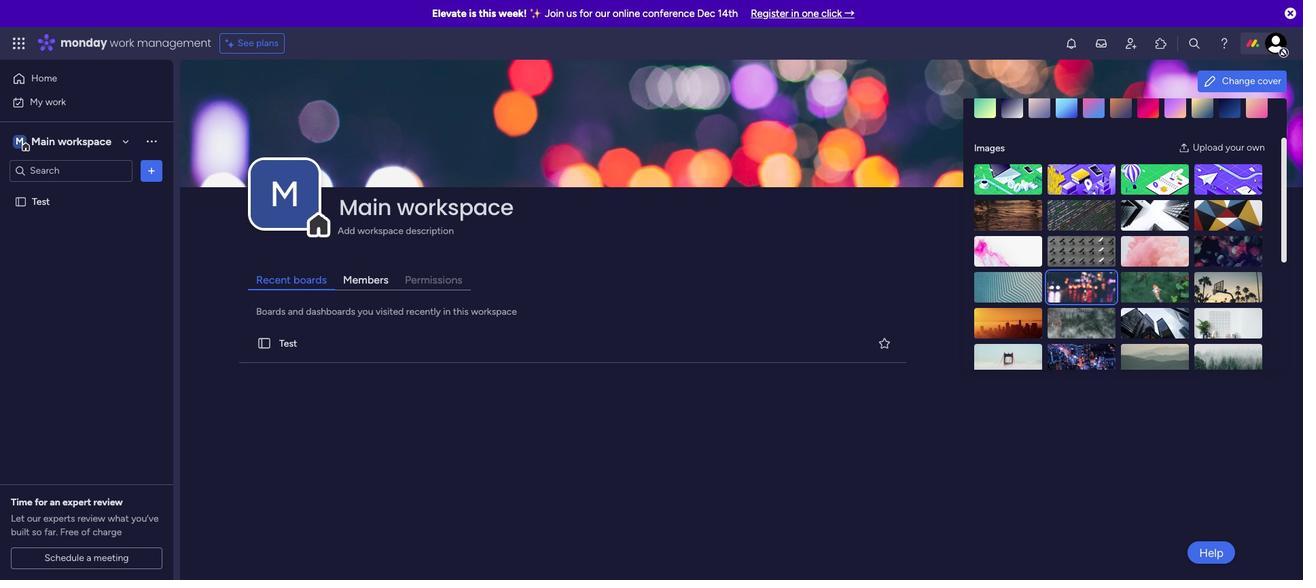 Task type: locate. For each thing, give the bounding box(es) containing it.
1 vertical spatial m
[[270, 173, 300, 215]]

m
[[16, 136, 24, 147], [270, 173, 300, 215]]

main workspace inside the workspace selection element
[[31, 135, 111, 148]]

your
[[1226, 142, 1244, 154]]

0 horizontal spatial main workspace
[[31, 135, 111, 148]]

0 vertical spatial main
[[31, 135, 55, 148]]

14th
[[718, 7, 738, 20]]

work inside button
[[45, 96, 66, 108]]

change cover
[[1222, 75, 1281, 87]]

0 vertical spatial main workspace
[[31, 135, 111, 148]]

1 horizontal spatial main
[[339, 192, 391, 223]]

in left "one"
[[791, 7, 799, 20]]

public board image
[[257, 336, 272, 351]]

my
[[30, 96, 43, 108]]

0 horizontal spatial m
[[16, 136, 24, 147]]

workspace
[[58, 135, 111, 148], [397, 192, 513, 223], [358, 226, 403, 237], [471, 306, 517, 318]]

schedule a meeting
[[44, 553, 129, 565]]

description
[[406, 226, 454, 237]]

in right the recently
[[443, 306, 451, 318]]

0 horizontal spatial for
[[35, 497, 48, 509]]

1 vertical spatial main
[[339, 192, 391, 223]]

recently
[[406, 306, 441, 318]]

in
[[791, 7, 799, 20], [443, 306, 451, 318]]

1 horizontal spatial test
[[279, 338, 297, 350]]

0 vertical spatial in
[[791, 7, 799, 20]]

review up of
[[77, 514, 105, 525]]

images
[[974, 142, 1005, 154]]

1 vertical spatial main workspace
[[339, 192, 513, 223]]

brad klo image
[[1265, 33, 1287, 54]]

1 vertical spatial for
[[35, 497, 48, 509]]

upload your own
[[1193, 142, 1265, 154]]

0 horizontal spatial this
[[453, 306, 469, 318]]

main workspace up description on the top left
[[339, 192, 513, 223]]

m inside workspace image
[[270, 173, 300, 215]]

test right public board icon
[[32, 196, 50, 208]]

let
[[11, 514, 25, 525]]

time for an expert review let our experts review what you've built so far. free of charge
[[11, 497, 159, 539]]

main right workspace icon
[[31, 135, 55, 148]]

so
[[32, 527, 42, 539]]

test for public board icon
[[32, 196, 50, 208]]

work right monday
[[110, 35, 134, 51]]

for left an
[[35, 497, 48, 509]]

0 vertical spatial work
[[110, 35, 134, 51]]

online
[[613, 7, 640, 20]]

review
[[93, 497, 123, 509], [77, 514, 105, 525]]

✨
[[529, 7, 542, 20]]

main
[[31, 135, 55, 148], [339, 192, 391, 223]]

1 vertical spatial in
[[443, 306, 451, 318]]

our left online
[[595, 7, 610, 20]]

conference
[[643, 7, 695, 20]]

register in one click →
[[751, 7, 855, 20]]

join
[[545, 7, 564, 20]]

visited
[[376, 306, 404, 318]]

work
[[110, 35, 134, 51], [45, 96, 66, 108]]

test link
[[236, 325, 909, 364]]

photo icon image
[[1179, 143, 1189, 154]]

1 vertical spatial test
[[279, 338, 297, 350]]

workspace selection element
[[13, 134, 113, 151]]

review up the what in the bottom left of the page
[[93, 497, 123, 509]]

our up so
[[27, 514, 41, 525]]

and
[[288, 306, 304, 318]]

free
[[60, 527, 79, 539]]

0 vertical spatial our
[[595, 7, 610, 20]]

see
[[238, 37, 254, 49]]

0 horizontal spatial test
[[32, 196, 50, 208]]

m for workspace image
[[270, 173, 300, 215]]

test
[[32, 196, 50, 208], [279, 338, 297, 350]]

home button
[[8, 68, 146, 90]]

1 vertical spatial our
[[27, 514, 41, 525]]

test inside list box
[[32, 196, 50, 208]]

cover
[[1258, 75, 1281, 87]]

add workspace description
[[338, 226, 454, 237]]

0 vertical spatial for
[[579, 7, 593, 20]]

0 vertical spatial test
[[32, 196, 50, 208]]

for right us
[[579, 7, 593, 20]]

work right my at the top left
[[45, 96, 66, 108]]

what
[[108, 514, 129, 525]]

of
[[81, 527, 90, 539]]

workspace image
[[251, 160, 319, 228]]

charge
[[93, 527, 122, 539]]

main workspace
[[31, 135, 111, 148], [339, 192, 513, 223]]

1 vertical spatial work
[[45, 96, 66, 108]]

m inside workspace icon
[[16, 136, 24, 147]]

for
[[579, 7, 593, 20], [35, 497, 48, 509]]

our
[[595, 7, 610, 20], [27, 514, 41, 525]]

option
[[0, 190, 173, 192]]

register
[[751, 7, 789, 20]]

this right is
[[479, 7, 496, 20]]

work for monday
[[110, 35, 134, 51]]

built
[[11, 527, 30, 539]]

help
[[1199, 547, 1224, 560]]

an
[[50, 497, 60, 509]]

0 vertical spatial this
[[479, 7, 496, 20]]

0 vertical spatial m
[[16, 136, 24, 147]]

recent
[[256, 274, 291, 287]]

meeting
[[94, 553, 129, 565]]

workspace image
[[13, 134, 26, 149]]

main up add
[[339, 192, 391, 223]]

this right the recently
[[453, 306, 469, 318]]

test right public board image
[[279, 338, 297, 350]]

this
[[479, 7, 496, 20], [453, 306, 469, 318]]

schedule a meeting button
[[11, 548, 162, 570]]

1 horizontal spatial m
[[270, 173, 300, 215]]

0 horizontal spatial main
[[31, 135, 55, 148]]

0 horizontal spatial our
[[27, 514, 41, 525]]

a
[[86, 553, 91, 565]]

1 vertical spatial this
[[453, 306, 469, 318]]

1 horizontal spatial main workspace
[[339, 192, 513, 223]]

main workspace up the search in workspace field at the top left of the page
[[31, 135, 111, 148]]

elevate is this week! ✨ join us for our online conference dec 14th
[[432, 7, 738, 20]]

boards
[[294, 274, 327, 287]]

main inside the workspace selection element
[[31, 135, 55, 148]]

0 horizontal spatial work
[[45, 96, 66, 108]]

help image
[[1217, 37, 1231, 50]]

test list box
[[0, 188, 173, 397]]

1 horizontal spatial work
[[110, 35, 134, 51]]



Task type: describe. For each thing, give the bounding box(es) containing it.
1 horizontal spatial our
[[595, 7, 610, 20]]

m button
[[251, 160, 319, 228]]

monday
[[60, 35, 107, 51]]

add to favorites image
[[878, 337, 891, 350]]

far.
[[44, 527, 58, 539]]

register in one click → link
[[751, 7, 855, 20]]

see plans
[[238, 37, 279, 49]]

schedule
[[44, 553, 84, 565]]

recent boards
[[256, 274, 327, 287]]

change
[[1222, 75, 1255, 87]]

1 horizontal spatial in
[[791, 7, 799, 20]]

dec
[[697, 7, 715, 20]]

expert
[[63, 497, 91, 509]]

my work
[[30, 96, 66, 108]]

us
[[567, 7, 577, 20]]

experts
[[43, 514, 75, 525]]

apps image
[[1154, 37, 1168, 50]]

upload
[[1193, 142, 1223, 154]]

is
[[469, 7, 476, 20]]

help button
[[1188, 542, 1235, 565]]

invite members image
[[1124, 37, 1138, 50]]

see plans button
[[219, 33, 285, 54]]

you
[[358, 306, 373, 318]]

Main workspace field
[[336, 192, 1248, 223]]

click
[[821, 7, 842, 20]]

Search in workspace field
[[29, 163, 113, 179]]

week!
[[499, 7, 527, 20]]

public board image
[[14, 195, 27, 208]]

our inside time for an expert review let our experts review what you've built so far. free of charge
[[27, 514, 41, 525]]

1 vertical spatial review
[[77, 514, 105, 525]]

elevate
[[432, 7, 467, 20]]

monday work management
[[60, 35, 211, 51]]

dashboards
[[306, 306, 355, 318]]

for inside time for an expert review let our experts review what you've built so far. free of charge
[[35, 497, 48, 509]]

inbox image
[[1095, 37, 1108, 50]]

search everything image
[[1188, 37, 1201, 50]]

notifications image
[[1065, 37, 1078, 50]]

0 vertical spatial review
[[93, 497, 123, 509]]

boards and dashboards you visited recently in this workspace
[[256, 306, 517, 318]]

permissions
[[405, 274, 463, 287]]

workspace options image
[[145, 135, 158, 148]]

plans
[[256, 37, 279, 49]]

1 horizontal spatial this
[[479, 7, 496, 20]]

upload your own button
[[1173, 137, 1270, 159]]

0 horizontal spatial in
[[443, 306, 451, 318]]

members
[[343, 274, 389, 287]]

m for workspace icon
[[16, 136, 24, 147]]

time
[[11, 497, 32, 509]]

you've
[[131, 514, 159, 525]]

1 horizontal spatial for
[[579, 7, 593, 20]]

→
[[845, 7, 855, 20]]

work for my
[[45, 96, 66, 108]]

select product image
[[12, 37, 26, 50]]

change cover button
[[1198, 71, 1287, 92]]

add
[[338, 226, 355, 237]]

home
[[31, 73, 57, 84]]

test for public board image
[[279, 338, 297, 350]]

boards
[[256, 306, 286, 318]]

options image
[[145, 164, 158, 178]]

own
[[1247, 142, 1265, 154]]

management
[[137, 35, 211, 51]]

one
[[802, 7, 819, 20]]

my work button
[[8, 91, 146, 113]]



Task type: vqa. For each thing, say whether or not it's contained in the screenshot.
"MAIN WORKSPACE" in "workspace selection" element
no



